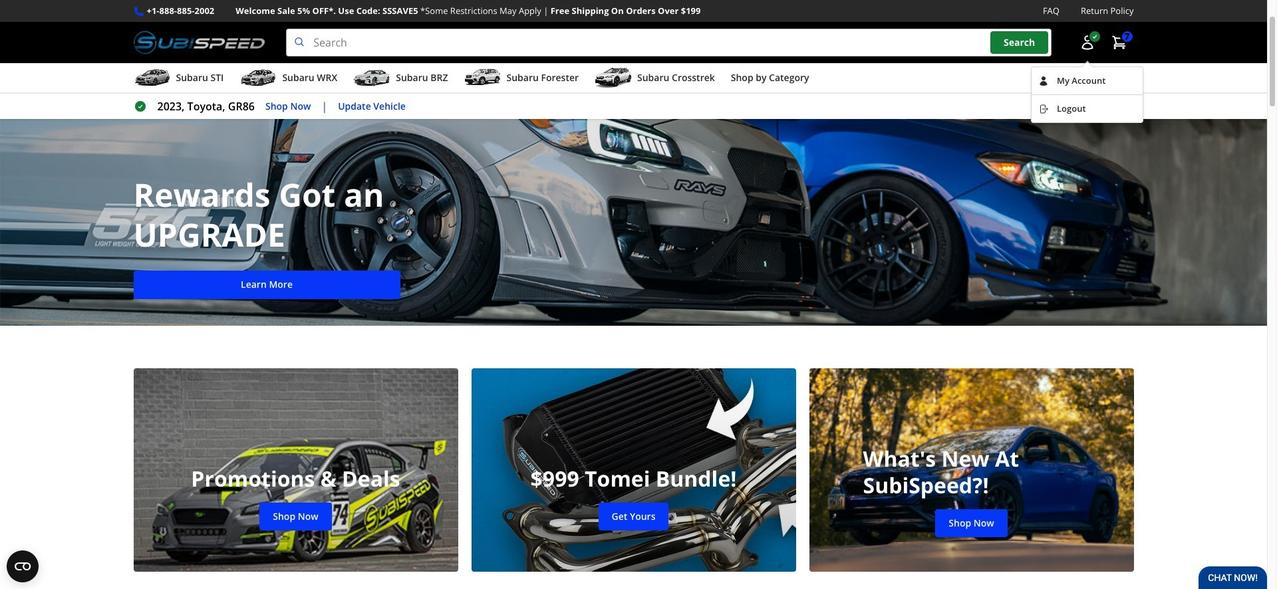 Task type: describe. For each thing, give the bounding box(es) containing it.
a subaru crosstrek thumbnail image image
[[595, 68, 632, 88]]

search input field
[[286, 29, 1052, 57]]

earn rewards image
[[810, 369, 1134, 572]]

open widget image
[[7, 551, 39, 583]]

coilovers image
[[472, 369, 796, 572]]

a subaru wrx thumbnail image image
[[240, 68, 277, 88]]

deals image
[[133, 369, 458, 572]]



Task type: vqa. For each thing, say whether or not it's contained in the screenshot.
bottommost 2008-
no



Task type: locate. For each thing, give the bounding box(es) containing it.
subispeed logo image
[[133, 29, 265, 57]]

a subaru forester thumbnail image image
[[464, 68, 501, 88]]

a subaru sti thumbnail image image
[[133, 68, 171, 88]]

a subaru brz thumbnail image image
[[354, 68, 391, 88]]

dialog
[[1032, 59, 1144, 123]]

rewards program image
[[0, 27, 1268, 326]]



